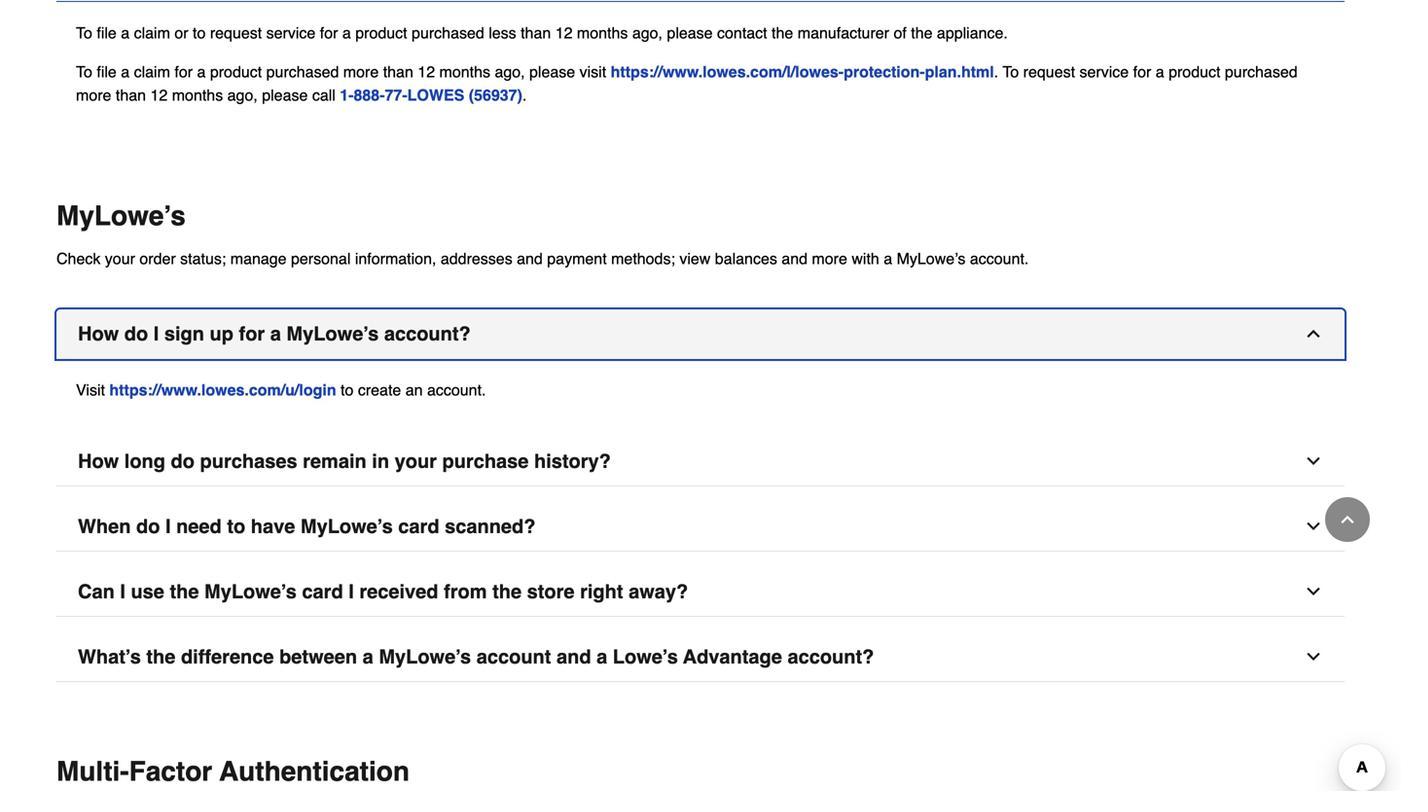 Task type: describe. For each thing, give the bounding box(es) containing it.
more for . to request service for a product purchased more than 12 months ago, please call
[[76, 86, 111, 104]]

your inside button
[[395, 450, 437, 473]]

create
[[358, 381, 401, 399]]

to file a claim or to request service for a product purchased less than 12 months ago, please contact the manufacturer of the appliance.
[[76, 24, 1008, 42]]

in
[[372, 450, 389, 473]]

months for visit
[[440, 63, 491, 81]]

. inside . to request service for a product purchased more than 12 months ago, please call
[[995, 63, 999, 81]]

difference
[[181, 646, 274, 668]]

please for call
[[262, 86, 308, 104]]

i left received
[[349, 581, 354, 603]]

purchase
[[442, 450, 529, 473]]

12 for call
[[150, 86, 168, 104]]

factor
[[129, 756, 212, 788]]

ago, for call
[[227, 86, 258, 104]]

to inside button
[[227, 515, 246, 538]]

12 for visit
[[418, 63, 435, 81]]

mylowe's inside the can i use the mylowe's card i received from the store right away? button
[[204, 581, 297, 603]]

2 horizontal spatial 12
[[556, 24, 573, 42]]

ago, for visit
[[495, 63, 525, 81]]

away?
[[629, 581, 688, 603]]

than for call
[[116, 86, 146, 104]]

0 horizontal spatial request
[[210, 24, 262, 42]]

scroll to top element
[[1326, 497, 1371, 542]]

file for to file a claim or to request service for a product purchased less than 12 months ago, please contact the manufacturer of the appliance.
[[97, 24, 117, 42]]

product for call
[[1169, 63, 1221, 81]]

chevron down image for when do i need to have mylowe's card scanned?
[[1304, 517, 1324, 536]]

visit https://www.lowes.com/u/login to create an account.
[[76, 381, 486, 399]]

and inside what's the difference between a mylowe's account and a lowe's advantage account? button
[[557, 646, 591, 668]]

2 horizontal spatial months
[[577, 24, 628, 42]]

0 horizontal spatial and
[[517, 250, 543, 268]]

to file a claim for a product purchased more than 12 months ago, please visit https://www.lowes.com/l/lowes-protection-plan.html
[[76, 63, 995, 81]]

received
[[360, 581, 439, 603]]

0 horizontal spatial service
[[266, 24, 316, 42]]

more for to file a claim for a product purchased more than 12 months ago, please visit https://www.lowes.com/l/lowes-protection-plan.html
[[343, 63, 379, 81]]

appliance.
[[937, 24, 1008, 42]]

between
[[279, 646, 357, 668]]

1 vertical spatial do
[[171, 450, 195, 473]]

the right what's
[[146, 646, 176, 668]]

what's the difference between a mylowe's account and a lowe's advantage account?
[[78, 646, 875, 668]]

have
[[251, 515, 295, 538]]

do for sign
[[124, 323, 148, 345]]

how long do purchases remain in your purchase history? button
[[56, 437, 1345, 487]]

0 horizontal spatial .
[[523, 86, 527, 104]]

purchased for visit
[[266, 63, 339, 81]]

chevron down image for how long do purchases remain in your purchase history?
[[1304, 452, 1324, 471]]

the right use
[[170, 581, 199, 603]]

protection-
[[844, 63, 925, 81]]

1 vertical spatial account?
[[788, 646, 875, 668]]

from
[[444, 581, 487, 603]]

visit
[[76, 381, 105, 399]]

2 vertical spatial more
[[812, 250, 848, 268]]

77-
[[385, 86, 408, 104]]

product for visit
[[210, 63, 262, 81]]

long
[[124, 450, 165, 473]]

account
[[477, 646, 551, 668]]

manufacturer
[[798, 24, 890, 42]]

request inside . to request service for a product purchased more than 12 months ago, please call
[[1024, 63, 1076, 81]]

1 horizontal spatial product
[[356, 24, 407, 42]]

mylowe's up order
[[56, 201, 186, 232]]

0 horizontal spatial account.
[[427, 381, 486, 399]]

to inside . to request service for a product purchased more than 12 months ago, please call
[[1003, 63, 1019, 81]]

remain
[[303, 450, 367, 473]]

can
[[78, 581, 115, 603]]

mylowe's inside how do i sign up for a mylowe's account? button
[[287, 323, 379, 345]]

to for to file a claim for a product purchased more than 12 months ago, please visit https://www.lowes.com/l/lowes-protection-plan.html
[[76, 63, 92, 81]]

i left use
[[120, 581, 125, 603]]

manage
[[230, 250, 287, 268]]

how long do purchases remain in your purchase history?
[[78, 450, 611, 473]]

chevron up image inside how do i sign up for a mylowe's account? button
[[1304, 324, 1324, 344]]

scanned?
[[445, 515, 536, 538]]

check
[[56, 250, 101, 268]]

than for visit
[[383, 63, 414, 81]]

balances
[[715, 250, 778, 268]]

1 horizontal spatial purchased
[[412, 24, 485, 42]]

multi-
[[56, 756, 129, 788]]

888-
[[354, 86, 385, 104]]

the right contact
[[772, 24, 794, 42]]



Task type: locate. For each thing, give the bounding box(es) containing it.
0 horizontal spatial months
[[172, 86, 223, 104]]

purchased inside . to request service for a product purchased more than 12 months ago, please call
[[1226, 63, 1298, 81]]

0 vertical spatial claim
[[134, 24, 170, 42]]

status;
[[180, 250, 226, 268]]

history?
[[534, 450, 611, 473]]

1 horizontal spatial more
[[343, 63, 379, 81]]

use
[[131, 581, 164, 603]]

0 horizontal spatial than
[[116, 86, 146, 104]]

purchased for call
[[1226, 63, 1298, 81]]

0 vertical spatial .
[[995, 63, 999, 81]]

2 file from the top
[[97, 63, 117, 81]]

2 horizontal spatial purchased
[[1226, 63, 1298, 81]]

1 horizontal spatial ago,
[[495, 63, 525, 81]]

0 vertical spatial service
[[266, 24, 316, 42]]

chevron up image inside scroll to top element
[[1339, 510, 1358, 530]]

lowe's
[[613, 646, 678, 668]]

1 vertical spatial how
[[78, 450, 119, 473]]

0 vertical spatial account.
[[970, 250, 1029, 268]]

and left payment
[[517, 250, 543, 268]]

product
[[356, 24, 407, 42], [210, 63, 262, 81], [1169, 63, 1221, 81]]

months down the or
[[172, 86, 223, 104]]

i left need
[[165, 515, 171, 538]]

how do i sign up for a mylowe's account? button
[[56, 310, 1345, 359]]

1 chevron down image from the top
[[1304, 452, 1324, 471]]

mylowe's down received
[[379, 646, 471, 668]]

1 how from the top
[[78, 323, 119, 345]]

months inside . to request service for a product purchased more than 12 months ago, please call
[[172, 86, 223, 104]]

file
[[97, 24, 117, 42], [97, 63, 117, 81]]

the right from
[[493, 581, 522, 603]]

ago, up (56937) on the top of the page
[[495, 63, 525, 81]]

visit
[[580, 63, 607, 81]]

0 horizontal spatial 12
[[150, 86, 168, 104]]

1 horizontal spatial than
[[383, 63, 414, 81]]

1 horizontal spatial request
[[1024, 63, 1076, 81]]

card up received
[[398, 515, 440, 538]]

how
[[78, 323, 119, 345], [78, 450, 119, 473]]

the right of
[[911, 24, 933, 42]]

need
[[176, 515, 222, 538]]

how do i sign up for a mylowe's account?
[[78, 323, 471, 345]]

check your order status; manage personal information, addresses and payment methods; view balances and more with a mylowe's account.
[[56, 250, 1029, 268]]

sign
[[164, 323, 204, 345]]

1 vertical spatial file
[[97, 63, 117, 81]]

0 vertical spatial months
[[577, 24, 628, 42]]

i left sign
[[154, 323, 159, 345]]

2 claim from the top
[[134, 63, 170, 81]]

account?
[[384, 323, 471, 345], [788, 646, 875, 668]]

1 vertical spatial months
[[440, 63, 491, 81]]

methods;
[[611, 250, 675, 268]]

information,
[[355, 250, 437, 268]]

for
[[320, 24, 338, 42], [175, 63, 193, 81], [1134, 63, 1152, 81], [239, 323, 265, 345]]

2 vertical spatial please
[[262, 86, 308, 104]]

1 vertical spatial claim
[[134, 63, 170, 81]]

service inside . to request service for a product purchased more than 12 months ago, please call
[[1080, 63, 1129, 81]]

for inside . to request service for a product purchased more than 12 months ago, please call
[[1134, 63, 1152, 81]]

1 horizontal spatial card
[[398, 515, 440, 538]]

1 vertical spatial card
[[302, 581, 343, 603]]

of
[[894, 24, 907, 42]]

for inside button
[[239, 323, 265, 345]]

2 vertical spatial do
[[136, 515, 160, 538]]

1 horizontal spatial service
[[1080, 63, 1129, 81]]

mylowe's down 'how long do purchases remain in your purchase history?' on the bottom
[[301, 515, 393, 538]]

chevron down image for can i use the mylowe's card i received from the store right away?
[[1304, 582, 1324, 602]]

0 horizontal spatial product
[[210, 63, 262, 81]]

0 vertical spatial to
[[193, 24, 206, 42]]

1-888-77-lowes (56937) .
[[340, 86, 527, 104]]

please left 'call'
[[262, 86, 308, 104]]

1 horizontal spatial your
[[395, 450, 437, 473]]

how for how long do purchases remain in your purchase history?
[[78, 450, 119, 473]]

mylowe's inside when do i need to have mylowe's card scanned? button
[[301, 515, 393, 538]]

. down appliance.
[[995, 63, 999, 81]]

file for to file a claim for a product purchased more than 12 months ago, please visit https://www.lowes.com/l/lowes-protection-plan.html
[[97, 63, 117, 81]]

2 chevron down image from the top
[[1304, 517, 1324, 536]]

1 horizontal spatial months
[[440, 63, 491, 81]]

4 chevron down image from the top
[[1304, 647, 1324, 667]]

or
[[175, 24, 188, 42]]

can i use the mylowe's card i received from the store right away?
[[78, 581, 688, 603]]

an
[[406, 381, 423, 399]]

2 horizontal spatial please
[[667, 24, 713, 42]]

when do i need to have mylowe's card scanned? button
[[56, 502, 1345, 552]]

can i use the mylowe's card i received from the store right away? button
[[56, 568, 1345, 617]]

0 vertical spatial request
[[210, 24, 262, 42]]

request right the or
[[210, 24, 262, 42]]

12 inside . to request service for a product purchased more than 12 months ago, please call
[[150, 86, 168, 104]]

chevron down image inside the can i use the mylowe's card i received from the store right away? button
[[1304, 582, 1324, 602]]

1 horizontal spatial to
[[227, 515, 246, 538]]

2 vertical spatial than
[[116, 86, 146, 104]]

0 horizontal spatial account?
[[384, 323, 471, 345]]

mylowe's inside what's the difference between a mylowe's account and a lowe's advantage account? button
[[379, 646, 471, 668]]

ago,
[[633, 24, 663, 42], [495, 63, 525, 81], [227, 86, 258, 104]]

your left order
[[105, 250, 135, 268]]

1 horizontal spatial 12
[[418, 63, 435, 81]]

request
[[210, 24, 262, 42], [1024, 63, 1076, 81]]

ago, up . to request service for a product purchased more than 12 months ago, please call
[[633, 24, 663, 42]]

contact
[[717, 24, 768, 42]]

0 vertical spatial more
[[343, 63, 379, 81]]

please inside . to request service for a product purchased more than 12 months ago, please call
[[262, 86, 308, 104]]

2 horizontal spatial and
[[782, 250, 808, 268]]

1 file from the top
[[97, 24, 117, 42]]

2 vertical spatial months
[[172, 86, 223, 104]]

2 horizontal spatial ago,
[[633, 24, 663, 42]]

do left sign
[[124, 323, 148, 345]]

2 horizontal spatial to
[[341, 381, 354, 399]]

call
[[312, 86, 336, 104]]

than
[[521, 24, 551, 42], [383, 63, 414, 81], [116, 86, 146, 104]]

chevron down image inside when do i need to have mylowe's card scanned? button
[[1304, 517, 1324, 536]]

1 vertical spatial your
[[395, 450, 437, 473]]

do for need
[[136, 515, 160, 538]]

.
[[995, 63, 999, 81], [523, 86, 527, 104]]

advantage
[[683, 646, 783, 668]]

what's
[[78, 646, 141, 668]]

claim for or
[[134, 24, 170, 42]]

up
[[210, 323, 234, 345]]

1 vertical spatial ago,
[[495, 63, 525, 81]]

(56937)
[[469, 86, 523, 104]]

1 claim from the top
[[134, 24, 170, 42]]

1 horizontal spatial and
[[557, 646, 591, 668]]

service
[[266, 24, 316, 42], [1080, 63, 1129, 81]]

chevron down image
[[1304, 452, 1324, 471], [1304, 517, 1324, 536], [1304, 582, 1324, 602], [1304, 647, 1324, 667]]

1 horizontal spatial please
[[530, 63, 576, 81]]

plan.html
[[925, 63, 995, 81]]

0 vertical spatial please
[[667, 24, 713, 42]]

account.
[[970, 250, 1029, 268], [427, 381, 486, 399]]

1 vertical spatial than
[[383, 63, 414, 81]]

order
[[140, 250, 176, 268]]

claim for for
[[134, 63, 170, 81]]

0 horizontal spatial chevron up image
[[1304, 324, 1324, 344]]

0 vertical spatial your
[[105, 250, 135, 268]]

to for to file a claim or to request service for a product purchased less than 12 months ago, please contact the manufacturer of the appliance.
[[76, 24, 92, 42]]

please for visit
[[530, 63, 576, 81]]

https://www.lowes.com/l/lowes-protection-plan.html link
[[611, 63, 995, 81]]

what's the difference between a mylowe's account and a lowe's advantage account? button
[[56, 633, 1345, 682]]

mylowe's down the have
[[204, 581, 297, 603]]

please
[[667, 24, 713, 42], [530, 63, 576, 81], [262, 86, 308, 104]]

0 horizontal spatial ago,
[[227, 86, 258, 104]]

1-888-77-lowes (56937) link
[[340, 86, 523, 104]]

0 vertical spatial 12
[[556, 24, 573, 42]]

please down to file a claim or to request service for a product purchased less than 12 months ago, please contact the manufacturer of the appliance.
[[530, 63, 576, 81]]

1 horizontal spatial chevron up image
[[1339, 510, 1358, 530]]

request right plan.html
[[1024, 63, 1076, 81]]

1 horizontal spatial account?
[[788, 646, 875, 668]]

2 vertical spatial ago,
[[227, 86, 258, 104]]

12
[[556, 24, 573, 42], [418, 63, 435, 81], [150, 86, 168, 104]]

to
[[193, 24, 206, 42], [341, 381, 354, 399], [227, 515, 246, 538]]

purchases
[[200, 450, 297, 473]]

more
[[343, 63, 379, 81], [76, 86, 111, 104], [812, 250, 848, 268]]

https://www.lowes.com/u/login link
[[109, 381, 336, 399]]

0 vertical spatial how
[[78, 323, 119, 345]]

1 vertical spatial to
[[341, 381, 354, 399]]

to left the have
[[227, 515, 246, 538]]

0 horizontal spatial purchased
[[266, 63, 339, 81]]

2 vertical spatial 12
[[150, 86, 168, 104]]

months for call
[[172, 86, 223, 104]]

2 how from the top
[[78, 450, 119, 473]]

and right balances
[[782, 250, 808, 268]]

0 vertical spatial chevron up image
[[1304, 324, 1324, 344]]

how for how do i sign up for a mylowe's account?
[[78, 323, 119, 345]]

i
[[154, 323, 159, 345], [165, 515, 171, 538], [120, 581, 125, 603], [349, 581, 354, 603]]

0 vertical spatial account?
[[384, 323, 471, 345]]

2 horizontal spatial product
[[1169, 63, 1221, 81]]

payment
[[547, 250, 607, 268]]

store
[[527, 581, 575, 603]]

1 vertical spatial request
[[1024, 63, 1076, 81]]

1 vertical spatial please
[[530, 63, 576, 81]]

to
[[76, 24, 92, 42], [76, 63, 92, 81], [1003, 63, 1019, 81]]

. to request service for a product purchased more than 12 months ago, please call
[[76, 63, 1298, 104]]

2 horizontal spatial more
[[812, 250, 848, 268]]

right
[[580, 581, 624, 603]]

1 vertical spatial 12
[[418, 63, 435, 81]]

0 horizontal spatial please
[[262, 86, 308, 104]]

multi-factor authentication
[[56, 756, 410, 788]]

chevron down image for what's the difference between a mylowe's account and a lowe's advantage account?
[[1304, 647, 1324, 667]]

mylowe's up create
[[287, 323, 379, 345]]

1 vertical spatial more
[[76, 86, 111, 104]]

chevron up image
[[1304, 324, 1324, 344], [1339, 510, 1358, 530]]

how left long
[[78, 450, 119, 473]]

0 vertical spatial card
[[398, 515, 440, 538]]

a inside . to request service for a product purchased more than 12 months ago, please call
[[1156, 63, 1165, 81]]

months
[[577, 24, 628, 42], [440, 63, 491, 81], [172, 86, 223, 104]]

and right account
[[557, 646, 591, 668]]

and
[[517, 250, 543, 268], [782, 250, 808, 268], [557, 646, 591, 668]]

2 vertical spatial to
[[227, 515, 246, 538]]

the
[[772, 24, 794, 42], [911, 24, 933, 42], [170, 581, 199, 603], [493, 581, 522, 603], [146, 646, 176, 668]]

0 horizontal spatial to
[[193, 24, 206, 42]]

your
[[105, 250, 135, 268], [395, 450, 437, 473]]

addresses
[[441, 250, 513, 268]]

chevron down image inside how long do purchases remain in your purchase history? button
[[1304, 452, 1324, 471]]

0 vertical spatial do
[[124, 323, 148, 345]]

claim
[[134, 24, 170, 42], [134, 63, 170, 81]]

to right the or
[[193, 24, 206, 42]]

card
[[398, 515, 440, 538], [302, 581, 343, 603]]

ago, left 'call'
[[227, 86, 258, 104]]

months up lowes
[[440, 63, 491, 81]]

months up visit
[[577, 24, 628, 42]]

please up . to request service for a product purchased more than 12 months ago, please call
[[667, 24, 713, 42]]

do right long
[[171, 450, 195, 473]]

mylowe's
[[56, 201, 186, 232], [897, 250, 966, 268], [287, 323, 379, 345], [301, 515, 393, 538], [204, 581, 297, 603], [379, 646, 471, 668]]

1 vertical spatial service
[[1080, 63, 1129, 81]]

authentication
[[219, 756, 410, 788]]

do right when
[[136, 515, 160, 538]]

https://www.lowes.com/l/lowes-
[[611, 63, 844, 81]]

0 horizontal spatial your
[[105, 250, 135, 268]]

card up between
[[302, 581, 343, 603]]

view
[[680, 250, 711, 268]]

0 vertical spatial file
[[97, 24, 117, 42]]

0 horizontal spatial more
[[76, 86, 111, 104]]

mylowe's right with
[[897, 250, 966, 268]]

than inside . to request service for a product purchased more than 12 months ago, please call
[[116, 86, 146, 104]]

https://www.lowes.com/u/login
[[109, 381, 336, 399]]

3 chevron down image from the top
[[1304, 582, 1324, 602]]

less
[[489, 24, 517, 42]]

ago, inside . to request service for a product purchased more than 12 months ago, please call
[[227, 86, 258, 104]]

1-
[[340, 86, 354, 104]]

1 horizontal spatial account.
[[970, 250, 1029, 268]]

0 vertical spatial ago,
[[633, 24, 663, 42]]

1 horizontal spatial .
[[995, 63, 999, 81]]

how up visit
[[78, 323, 119, 345]]

when do i need to have mylowe's card scanned?
[[78, 515, 536, 538]]

2 horizontal spatial than
[[521, 24, 551, 42]]

lowes
[[408, 86, 465, 104]]

1 vertical spatial .
[[523, 86, 527, 104]]

. down to file a claim for a product purchased more than 12 months ago, please visit https://www.lowes.com/l/lowes-protection-plan.html at the top of the page
[[523, 86, 527, 104]]

personal
[[291, 250, 351, 268]]

when
[[78, 515, 131, 538]]

0 vertical spatial than
[[521, 24, 551, 42]]

1 vertical spatial account.
[[427, 381, 486, 399]]

product inside . to request service for a product purchased more than 12 months ago, please call
[[1169, 63, 1221, 81]]

1 vertical spatial chevron up image
[[1339, 510, 1358, 530]]

with
[[852, 250, 880, 268]]

more inside . to request service for a product purchased more than 12 months ago, please call
[[76, 86, 111, 104]]

purchased
[[412, 24, 485, 42], [266, 63, 339, 81], [1226, 63, 1298, 81]]

chevron down image inside what's the difference between a mylowe's account and a lowe's advantage account? button
[[1304, 647, 1324, 667]]

your right in
[[395, 450, 437, 473]]

to left create
[[341, 381, 354, 399]]

0 horizontal spatial card
[[302, 581, 343, 603]]



Task type: vqa. For each thing, say whether or not it's contained in the screenshot.
(56937)
yes



